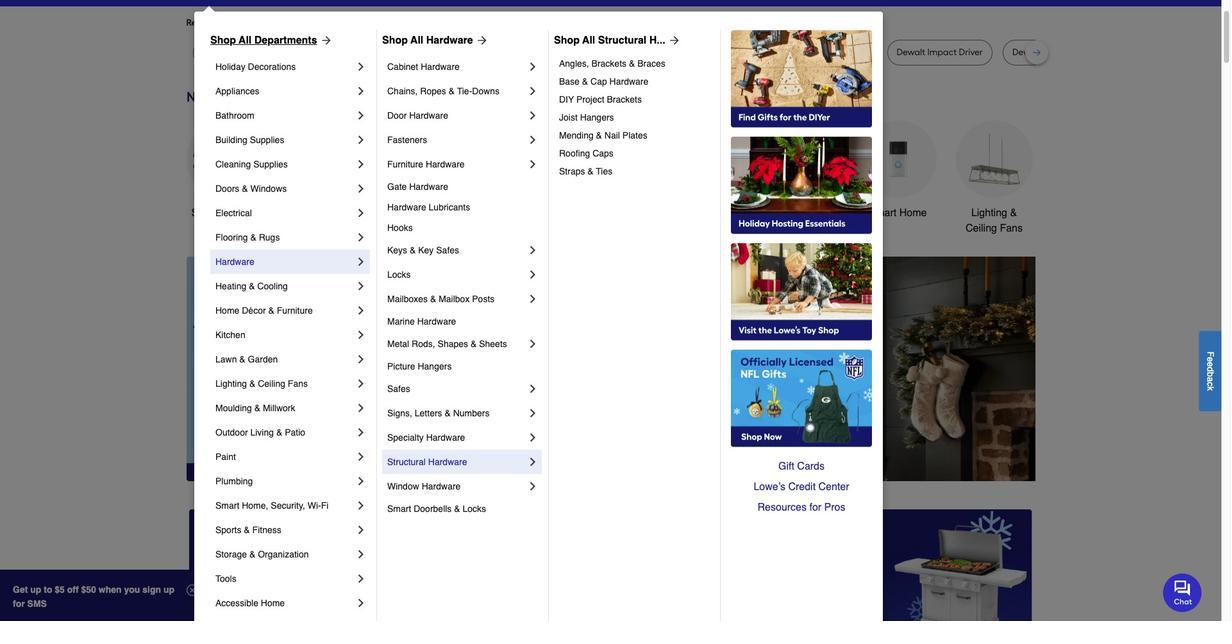 Task type: locate. For each thing, give the bounding box(es) containing it.
0 horizontal spatial you
[[303, 17, 318, 28]]

1 horizontal spatial ceiling
[[966, 223, 998, 234]]

0 vertical spatial lighting & ceiling fans
[[966, 207, 1023, 234]]

flooring & rugs link
[[216, 225, 355, 250]]

window
[[388, 481, 419, 491]]

home,
[[242, 500, 268, 511]]

brackets
[[592, 58, 627, 69], [607, 94, 642, 105]]

0 vertical spatial supplies
[[250, 135, 284, 145]]

smart doorbells & locks link
[[388, 499, 540, 519]]

0 horizontal spatial impact
[[511, 47, 541, 58]]

0 horizontal spatial fans
[[288, 379, 308, 389]]

4 drill from the left
[[1044, 47, 1059, 58]]

1 arrow right image from the left
[[317, 34, 333, 47]]

0 horizontal spatial outdoor
[[216, 427, 248, 438]]

safes right key
[[436, 245, 459, 255]]

2 impact from the left
[[812, 47, 842, 58]]

hardware lubricants
[[388, 202, 470, 212]]

tools up equipment
[[709, 207, 733, 219]]

keys & key safes
[[388, 245, 459, 255]]

shop for shop all hardware
[[382, 35, 408, 46]]

1 horizontal spatial lighting & ceiling fans link
[[956, 121, 1033, 236]]

outdoor down moulding
[[216, 427, 248, 438]]

signs, letters & numbers
[[388, 408, 490, 418]]

mending
[[559, 130, 594, 141]]

0 horizontal spatial arrow right image
[[317, 34, 333, 47]]

d
[[1206, 367, 1216, 372]]

& inside the doors & windows 'link'
[[242, 183, 248, 194]]

to
[[44, 585, 52, 595]]

hangers
[[580, 112, 614, 123], [418, 361, 452, 371]]

bathroom link
[[216, 103, 355, 128], [764, 121, 841, 221]]

structural down the specialty
[[388, 457, 426, 467]]

you inside 'link'
[[417, 17, 432, 28]]

all for hardware
[[411, 35, 424, 46]]

4 dewalt from the left
[[1013, 47, 1042, 58]]

0 horizontal spatial hangers
[[418, 361, 452, 371]]

outdoor
[[669, 207, 706, 219], [216, 427, 248, 438]]

& inside heating & cooling link
[[249, 281, 255, 291]]

3 shop from the left
[[554, 35, 580, 46]]

chevron right image
[[355, 60, 368, 73], [355, 85, 368, 98], [355, 109, 368, 122], [355, 158, 368, 171], [355, 207, 368, 219], [355, 255, 368, 268], [527, 268, 540, 281], [355, 280, 368, 293], [355, 304, 368, 317], [355, 329, 368, 341], [355, 377, 368, 390], [527, 407, 540, 420], [527, 431, 540, 444], [355, 475, 368, 488], [527, 480, 540, 493], [355, 548, 368, 561], [355, 572, 368, 585], [355, 597, 368, 610]]

hardware down "flooring"
[[216, 257, 255, 267]]

shop for shop all departments
[[210, 35, 236, 46]]

furniture up kitchen link
[[277, 305, 313, 316]]

lowe's credit center
[[754, 481, 850, 493]]

outdoor for outdoor living & patio
[[216, 427, 248, 438]]

0 horizontal spatial ceiling
[[258, 379, 285, 389]]

find gifts for the diyer. image
[[731, 30, 873, 128]]

0 horizontal spatial arrow right image
[[666, 34, 681, 47]]

outdoor living & patio link
[[216, 420, 355, 445]]

locks down window hardware link
[[463, 504, 486, 514]]

1 bit from the left
[[385, 47, 396, 58]]

for inside more suggestions for you 'link'
[[404, 17, 415, 28]]

0 horizontal spatial lighting & ceiling fans link
[[216, 371, 355, 396]]

1 vertical spatial bathroom
[[780, 207, 825, 219]]

chat invite button image
[[1164, 573, 1203, 612]]

building
[[216, 135, 248, 145]]

up
[[30, 585, 41, 595], [164, 585, 175, 595]]

1 horizontal spatial you
[[417, 17, 432, 28]]

you
[[124, 585, 140, 595]]

recommended searches for you
[[186, 17, 318, 28]]

3 driver from the left
[[960, 47, 984, 58]]

plumbing link
[[216, 469, 355, 493]]

1 you from the left
[[303, 17, 318, 28]]

& inside chains, ropes & tie-downs link
[[449, 86, 455, 96]]

arrow right image
[[666, 34, 681, 47], [1012, 369, 1025, 382]]

3 impact from the left
[[928, 47, 957, 58]]

& inside mending & nail plates link
[[596, 130, 602, 141]]

door hardware link
[[388, 103, 527, 128]]

2 horizontal spatial driver
[[960, 47, 984, 58]]

numbers
[[453, 408, 490, 418]]

smart inside 'link'
[[388, 504, 411, 514]]

chevron right image for window hardware
[[527, 480, 540, 493]]

1 driver from the left
[[543, 47, 567, 58]]

2 horizontal spatial tools
[[709, 207, 733, 219]]

home inside smart home link
[[900, 207, 927, 219]]

shop these last-minute gifts. $99 or less. quantities are limited and won't last. image
[[186, 257, 394, 481]]

accessible home
[[216, 598, 285, 608]]

kitchen link
[[216, 323, 355, 347]]

moulding & millwork
[[216, 403, 295, 413]]

0 horizontal spatial set
[[639, 47, 652, 58]]

locks inside 'link'
[[463, 504, 486, 514]]

& inside flooring & rugs link
[[251, 232, 257, 243]]

kitchen
[[216, 330, 246, 340]]

impact
[[511, 47, 541, 58], [812, 47, 842, 58], [928, 47, 957, 58]]

1 horizontal spatial impact
[[812, 47, 842, 58]]

for left pros
[[810, 502, 822, 513]]

shop all hardware
[[382, 35, 473, 46]]

1 horizontal spatial bathroom
[[780, 207, 825, 219]]

get up to 2 free select tools or batteries when you buy 1 with select purchases. image
[[189, 509, 457, 621]]

drill for dewalt drill
[[768, 47, 783, 58]]

chevron right image for plumbing
[[355, 475, 368, 488]]

0 horizontal spatial home
[[216, 305, 240, 316]]

off
[[67, 585, 79, 595]]

structural
[[598, 35, 647, 46], [388, 457, 426, 467]]

shop
[[210, 35, 236, 46], [382, 35, 408, 46], [554, 35, 580, 46]]

up left the to
[[30, 585, 41, 595]]

1 horizontal spatial driver
[[844, 47, 868, 58]]

structural hardware link
[[388, 450, 527, 474]]

0 vertical spatial lighting & ceiling fans link
[[956, 121, 1033, 236]]

0 vertical spatial outdoor
[[669, 207, 706, 219]]

chevron right image
[[527, 60, 540, 73], [527, 85, 540, 98], [527, 109, 540, 122], [355, 133, 368, 146], [527, 133, 540, 146], [527, 158, 540, 171], [355, 182, 368, 195], [355, 231, 368, 244], [527, 244, 540, 257], [527, 293, 540, 305], [527, 337, 540, 350], [355, 353, 368, 366], [527, 382, 540, 395], [355, 402, 368, 414], [355, 426, 368, 439], [355, 450, 368, 463], [527, 456, 540, 468], [355, 499, 368, 512], [355, 524, 368, 536]]

2 horizontal spatial smart
[[870, 207, 897, 219]]

cleaning
[[216, 159, 251, 169]]

1 vertical spatial supplies
[[254, 159, 288, 169]]

drill
[[368, 47, 383, 58], [609, 47, 624, 58], [768, 47, 783, 58], [1044, 47, 1059, 58]]

chevron right image for hardware
[[355, 255, 368, 268]]

1 horizontal spatial tools
[[405, 207, 429, 219]]

arrow right image up cabinet hardware link
[[473, 34, 489, 47]]

shop down more suggestions for you 'link'
[[382, 35, 408, 46]]

hardware
[[426, 35, 473, 46], [421, 62, 460, 72], [610, 76, 649, 87], [409, 110, 448, 121], [426, 159, 465, 169], [409, 182, 448, 192], [388, 202, 426, 212], [216, 257, 255, 267], [417, 316, 456, 327], [426, 432, 465, 443], [428, 457, 467, 467], [422, 481, 461, 491]]

mending & nail plates link
[[559, 126, 712, 144]]

1 horizontal spatial smart
[[388, 504, 411, 514]]

1 horizontal spatial home
[[261, 598, 285, 608]]

chevron right image for home décor & furniture
[[355, 304, 368, 317]]

safes down 'picture'
[[388, 384, 411, 394]]

2 arrow right image from the left
[[473, 34, 489, 47]]

1 horizontal spatial locks
[[463, 504, 486, 514]]

sports
[[216, 525, 242, 535]]

fasteners
[[388, 135, 427, 145]]

1 vertical spatial hangers
[[418, 361, 452, 371]]

chevron right image for paint
[[355, 450, 368, 463]]

0 horizontal spatial lighting & ceiling fans
[[216, 379, 308, 389]]

impact for impact driver bit
[[511, 47, 541, 58]]

for inside get up to $5 off $50 when you sign up for sms
[[13, 599, 25, 609]]

dewalt drill
[[737, 47, 783, 58]]

supplies up 'windows'
[[254, 159, 288, 169]]

& inside metal rods, shapes & sheets link
[[471, 339, 477, 349]]

impact for impact driver
[[812, 47, 842, 58]]

all up angles,
[[583, 35, 596, 46]]

None search field
[[478, 0, 828, 8]]

1 vertical spatial safes
[[388, 384, 411, 394]]

1 vertical spatial arrow right image
[[1012, 369, 1025, 382]]

1 horizontal spatial set
[[1074, 47, 1087, 58]]

visit the lowe's toy shop. image
[[731, 243, 873, 341]]

1 drill from the left
[[368, 47, 383, 58]]

e up d
[[1206, 357, 1216, 362]]

2 e from the top
[[1206, 362, 1216, 367]]

1 vertical spatial locks
[[463, 504, 486, 514]]

straps & ties link
[[559, 162, 712, 180]]

metal
[[388, 339, 409, 349]]

hardware down angles, brackets & braces link
[[610, 76, 649, 87]]

1 horizontal spatial arrow right image
[[1012, 369, 1025, 382]]

& inside storage & organization link
[[250, 549, 256, 559]]

1 vertical spatial lighting
[[216, 379, 247, 389]]

you up shop all hardware
[[417, 17, 432, 28]]

& inside home décor & furniture "link"
[[268, 305, 274, 316]]

0 vertical spatial structural
[[598, 35, 647, 46]]

1 horizontal spatial hangers
[[580, 112, 614, 123]]

& inside outdoor living & patio link
[[276, 427, 282, 438]]

0 vertical spatial brackets
[[592, 58, 627, 69]]

h...
[[650, 35, 666, 46]]

cooling
[[258, 281, 288, 291]]

you left more
[[303, 17, 318, 28]]

window hardware link
[[388, 474, 527, 499]]

arrow right image
[[317, 34, 333, 47], [473, 34, 489, 47]]

1 horizontal spatial up
[[164, 585, 175, 595]]

shop down recommended
[[210, 35, 236, 46]]

up right sign
[[164, 585, 175, 595]]

holiday decorations link
[[216, 55, 355, 79]]

0 horizontal spatial tools link
[[216, 567, 355, 591]]

outdoor inside outdoor tools & equipment
[[669, 207, 706, 219]]

2 horizontal spatial shop
[[554, 35, 580, 46]]

75 percent off all artificial christmas trees, holiday lights and more. image
[[414, 257, 1036, 481]]

0 horizontal spatial locks
[[388, 269, 411, 280]]

0 horizontal spatial up
[[30, 585, 41, 595]]

holiday
[[216, 62, 246, 72]]

hangers for picture hangers
[[418, 361, 452, 371]]

2 shop from the left
[[382, 35, 408, 46]]

tools up the hooks at the top left of the page
[[405, 207, 429, 219]]

2 horizontal spatial home
[[900, 207, 927, 219]]

0 vertical spatial safes
[[436, 245, 459, 255]]

all right "shop"
[[218, 207, 229, 219]]

1 horizontal spatial tools link
[[379, 121, 456, 221]]

shop
[[191, 207, 215, 219]]

2 vertical spatial home
[[261, 598, 285, 608]]

resources for pros
[[758, 502, 846, 513]]

gift cards link
[[731, 456, 873, 477]]

chevron right image for fasteners
[[527, 133, 540, 146]]

0 vertical spatial tools link
[[379, 121, 456, 221]]

0 horizontal spatial driver
[[543, 47, 567, 58]]

furniture inside "link"
[[277, 305, 313, 316]]

appliances
[[216, 86, 260, 96]]

3 dewalt from the left
[[897, 47, 926, 58]]

you
[[303, 17, 318, 28], [417, 17, 432, 28]]

locks down keys
[[388, 269, 411, 280]]

hardware inside "link"
[[426, 35, 473, 46]]

furniture up gate
[[388, 159, 423, 169]]

1 e from the top
[[1206, 357, 1216, 362]]

2 dewalt from the left
[[737, 47, 765, 58]]

chevron right image for doors & windows
[[355, 182, 368, 195]]

1 vertical spatial home
[[216, 305, 240, 316]]

electrical link
[[216, 201, 355, 225]]

a
[[1206, 377, 1216, 382]]

all
[[239, 35, 252, 46], [411, 35, 424, 46], [583, 35, 596, 46], [218, 207, 229, 219]]

dewalt for dewalt drill
[[737, 47, 765, 58]]

arrow right image inside shop all structural h... link
[[666, 34, 681, 47]]

0 horizontal spatial furniture
[[277, 305, 313, 316]]

b
[[1206, 372, 1216, 377]]

tools link
[[379, 121, 456, 221], [216, 567, 355, 591]]

0 vertical spatial furniture
[[388, 159, 423, 169]]

arrow right image for shop all hardware
[[473, 34, 489, 47]]

outdoor up equipment
[[669, 207, 706, 219]]

dewalt for dewalt drill bit set
[[1013, 47, 1042, 58]]

building supplies link
[[216, 128, 355, 152]]

1 horizontal spatial lighting
[[972, 207, 1008, 219]]

all down recommended searches for you
[[239, 35, 252, 46]]

2 you from the left
[[417, 17, 432, 28]]

posts
[[472, 294, 495, 304]]

new deals every day during 25 days of deals image
[[186, 86, 1036, 108]]

brackets up joist hangers link
[[607, 94, 642, 105]]

hangers down rods,
[[418, 361, 452, 371]]

1 horizontal spatial shop
[[382, 35, 408, 46]]

1 shop from the left
[[210, 35, 236, 46]]

structural up drill bit set
[[598, 35, 647, 46]]

1 vertical spatial tools link
[[216, 567, 355, 591]]

scroll to item #5 image
[[785, 458, 816, 463]]

signs,
[[388, 408, 413, 418]]

2 driver from the left
[[844, 47, 868, 58]]

up to 30 percent off select grills and accessories. image
[[766, 509, 1033, 621]]

0 vertical spatial home
[[900, 207, 927, 219]]

shop all structural h... link
[[554, 33, 681, 48]]

e up b
[[1206, 362, 1216, 367]]

cap
[[591, 76, 607, 87]]

1 horizontal spatial arrow right image
[[473, 34, 489, 47]]

supplies for cleaning supplies
[[254, 159, 288, 169]]

1 vertical spatial furniture
[[277, 305, 313, 316]]

bit for dewalt drill bit
[[385, 47, 396, 58]]

hangers down diy project brackets
[[580, 112, 614, 123]]

hardware up smart doorbells & locks
[[422, 481, 461, 491]]

0 horizontal spatial shop
[[210, 35, 236, 46]]

c
[[1206, 382, 1216, 386]]

scroll to item #3 image
[[721, 458, 752, 463]]

windows
[[251, 183, 287, 194]]

hardware up hardware lubricants
[[409, 182, 448, 192]]

2 bit from the left
[[569, 47, 579, 58]]

1 impact from the left
[[511, 47, 541, 58]]

3 drill from the left
[[768, 47, 783, 58]]

tools down storage
[[216, 574, 237, 584]]

for up departments
[[290, 17, 301, 28]]

metal rods, shapes & sheets
[[388, 339, 507, 349]]

storage
[[216, 549, 247, 559]]

straps & ties
[[559, 166, 613, 176]]

hardware down mailboxes & mailbox posts
[[417, 316, 456, 327]]

1 vertical spatial outdoor
[[216, 427, 248, 438]]

0 horizontal spatial bathroom link
[[216, 103, 355, 128]]

drill for dewalt drill bit
[[368, 47, 383, 58]]

accessible home link
[[216, 591, 355, 615]]

outdoor living & patio
[[216, 427, 305, 438]]

1 vertical spatial brackets
[[607, 94, 642, 105]]

0 vertical spatial fans
[[1001, 223, 1023, 234]]

supplies for building supplies
[[250, 135, 284, 145]]

& inside "moulding & millwork" link
[[255, 403, 261, 413]]

home inside "accessible home" link
[[261, 598, 285, 608]]

& inside lawn & garden link
[[240, 354, 246, 364]]

0 horizontal spatial smart
[[216, 500, 240, 511]]

scroll to item #4 element
[[752, 457, 785, 464]]

chevron right image for bathroom
[[355, 109, 368, 122]]

base & cap hardware
[[559, 76, 649, 87]]

up to 50 percent off select tools and accessories. image
[[0, 257, 414, 481]]

1 vertical spatial lighting & ceiling fans
[[216, 379, 308, 389]]

arrow right image inside shop all hardware "link"
[[473, 34, 489, 47]]

chevron right image for tools
[[355, 572, 368, 585]]

roofing caps
[[559, 148, 614, 158]]

plates
[[623, 130, 648, 141]]

for down get
[[13, 599, 25, 609]]

officially licensed n f l gifts. shop now. image
[[731, 350, 873, 447]]

0 vertical spatial locks
[[388, 269, 411, 280]]

1 vertical spatial fans
[[288, 379, 308, 389]]

outdoor for outdoor tools & equipment
[[669, 207, 706, 219]]

keys
[[388, 245, 407, 255]]

keys & key safes link
[[388, 238, 527, 262]]

0 vertical spatial hangers
[[580, 112, 614, 123]]

supplies up cleaning supplies
[[250, 135, 284, 145]]

chevron right image for holiday decorations
[[355, 60, 368, 73]]

shop up angles,
[[554, 35, 580, 46]]

brackets up 'base & cap hardware'
[[592, 58, 627, 69]]

drill for dewalt drill bit set
[[1044, 47, 1059, 58]]

chevron right image for signs, letters & numbers
[[527, 407, 540, 420]]

shop inside "link"
[[382, 35, 408, 46]]

arrow right image inside shop all departments link
[[317, 34, 333, 47]]

plumbing
[[216, 476, 253, 486]]

deals
[[232, 207, 258, 219]]

1 horizontal spatial outdoor
[[669, 207, 706, 219]]

hardware up cabinet hardware link
[[426, 35, 473, 46]]

for up shop all hardware
[[404, 17, 415, 28]]

shop for shop all structural h...
[[554, 35, 580, 46]]

4 bit from the left
[[1061, 47, 1072, 58]]

1 dewalt from the left
[[337, 47, 366, 58]]

2 horizontal spatial impact
[[928, 47, 957, 58]]

0 vertical spatial bathroom
[[216, 110, 255, 121]]

resources
[[758, 502, 807, 513]]

bit for impact driver bit
[[569, 47, 579, 58]]

millwork
[[263, 403, 295, 413]]

cleaning supplies link
[[216, 152, 355, 176]]

2 drill from the left
[[609, 47, 624, 58]]

$50
[[81, 585, 96, 595]]

chevron right image for appliances
[[355, 85, 368, 98]]

driver for impact driver bit
[[543, 47, 567, 58]]

f
[[1206, 351, 1216, 357]]

arrow right image down more
[[317, 34, 333, 47]]

joist
[[559, 112, 578, 123]]

all for structural
[[583, 35, 596, 46]]

bit
[[385, 47, 396, 58], [569, 47, 579, 58], [626, 47, 637, 58], [1061, 47, 1072, 58]]

0 vertical spatial arrow right image
[[666, 34, 681, 47]]

0 horizontal spatial structural
[[388, 457, 426, 467]]

impact driver bit
[[511, 47, 579, 58]]

all up cabinet hardware
[[411, 35, 424, 46]]



Task type: describe. For each thing, give the bounding box(es) containing it.
dewalt for dewalt impact driver
[[897, 47, 926, 58]]

organization
[[258, 549, 309, 559]]

more
[[328, 17, 349, 28]]

driver for impact driver
[[844, 47, 868, 58]]

chevron right image for sports & fitness
[[355, 524, 368, 536]]

& inside straps & ties 'link'
[[588, 166, 594, 176]]

cabinet hardware link
[[388, 55, 527, 79]]

shop all departments link
[[210, 33, 333, 48]]

& inside angles, brackets & braces link
[[629, 58, 635, 69]]

3 bit from the left
[[626, 47, 637, 58]]

chevron right image for furniture hardware
[[527, 158, 540, 171]]

2 set from the left
[[1074, 47, 1087, 58]]

chevron right image for cabinet hardware
[[527, 60, 540, 73]]

cabinet
[[388, 62, 418, 72]]

holiday hosting essentials. image
[[731, 137, 873, 234]]

0 horizontal spatial tools
[[216, 574, 237, 584]]

marine hardware link
[[388, 311, 540, 332]]

1 set from the left
[[639, 47, 652, 58]]

heating
[[216, 281, 247, 291]]

1 vertical spatial structural
[[388, 457, 426, 467]]

flooring
[[216, 232, 248, 243]]

doorbells
[[414, 504, 452, 514]]

all for deals
[[218, 207, 229, 219]]

dewalt for dewalt drill bit
[[337, 47, 366, 58]]

ties
[[596, 166, 613, 176]]

key
[[418, 245, 434, 255]]

dewalt impact driver
[[897, 47, 984, 58]]

1 up from the left
[[30, 585, 41, 595]]

chevron right image for smart home, security, wi-fi
[[355, 499, 368, 512]]

up to 35 percent off select small appliances. image
[[477, 509, 745, 621]]

pros
[[825, 502, 846, 513]]

1 horizontal spatial lighting & ceiling fans
[[966, 207, 1023, 234]]

more suggestions for you link
[[328, 17, 442, 30]]

1 horizontal spatial furniture
[[388, 159, 423, 169]]

chevron right image for building supplies
[[355, 133, 368, 146]]

hardware inside 'link'
[[409, 182, 448, 192]]

lawn
[[216, 354, 237, 364]]

& inside smart doorbells & locks 'link'
[[454, 504, 460, 514]]

1 horizontal spatial bathroom link
[[764, 121, 841, 221]]

hangers for joist hangers
[[580, 112, 614, 123]]

furniture hardware link
[[388, 152, 527, 176]]

specialty hardware link
[[388, 425, 527, 450]]

picture hangers
[[388, 361, 452, 371]]

chains, ropes & tie-downs link
[[388, 79, 527, 103]]

decorations
[[248, 62, 296, 72]]

roofing
[[559, 148, 590, 158]]

roofing caps link
[[559, 144, 712, 162]]

chevron right image for safes
[[527, 382, 540, 395]]

garden
[[248, 354, 278, 364]]

& inside sports & fitness link
[[244, 525, 250, 535]]

chevron right image for lawn & garden
[[355, 353, 368, 366]]

chevron right image for outdoor living & patio
[[355, 426, 368, 439]]

smart for smart home
[[870, 207, 897, 219]]

rods,
[[412, 339, 435, 349]]

joist hangers link
[[559, 108, 712, 126]]

chevron right image for chains, ropes & tie-downs
[[527, 85, 540, 98]]

doors & windows
[[216, 183, 287, 194]]

scroll to item #2 image
[[690, 458, 721, 463]]

mailbox
[[439, 294, 470, 304]]

outdoor tools & equipment link
[[668, 121, 745, 236]]

smart doorbells & locks
[[388, 504, 486, 514]]

chevron right image for door hardware
[[527, 109, 540, 122]]

hardware down fasteners link on the top left
[[426, 159, 465, 169]]

chevron right image for cleaning supplies
[[355, 158, 368, 171]]

recommended
[[186, 17, 248, 28]]

smart for smart doorbells & locks
[[388, 504, 411, 514]]

f e e d b a c k button
[[1200, 331, 1222, 411]]

lawn & garden
[[216, 354, 278, 364]]

home for accessible home
[[261, 598, 285, 608]]

locks link
[[388, 262, 527, 287]]

cleaning supplies
[[216, 159, 288, 169]]

chevron right image for storage & organization
[[355, 548, 368, 561]]

angles,
[[559, 58, 589, 69]]

window hardware
[[388, 481, 461, 491]]

& inside keys & key safes link
[[410, 245, 416, 255]]

chevron right image for kitchen
[[355, 329, 368, 341]]

chevron right image for flooring & rugs
[[355, 231, 368, 244]]

sheets
[[479, 339, 507, 349]]

credit
[[789, 481, 816, 493]]

safes link
[[388, 377, 527, 401]]

angles, brackets & braces link
[[559, 55, 712, 73]]

gate hardware
[[388, 182, 448, 192]]

chevron right image for mailboxes & mailbox posts
[[527, 293, 540, 305]]

shop all deals link
[[186, 121, 263, 221]]

you for recommended searches for you
[[303, 17, 318, 28]]

0 horizontal spatial lighting
[[216, 379, 247, 389]]

lubricants
[[429, 202, 470, 212]]

drill bit set
[[609, 47, 652, 58]]

chevron right image for electrical
[[355, 207, 368, 219]]

doors & windows link
[[216, 176, 355, 201]]

smart for smart home, security, wi-fi
[[216, 500, 240, 511]]

1 horizontal spatial structural
[[598, 35, 647, 46]]

straps
[[559, 166, 585, 176]]

& inside mailboxes & mailbox posts link
[[430, 294, 436, 304]]

more suggestions for you
[[328, 17, 432, 28]]

fi
[[321, 500, 329, 511]]

for inside resources for pros link
[[810, 502, 822, 513]]

holiday decorations
[[216, 62, 296, 72]]

bit for dewalt drill bit set
[[1061, 47, 1072, 58]]

2 up from the left
[[164, 585, 175, 595]]

chevron right image for heating & cooling
[[355, 280, 368, 293]]

& inside outdoor tools & equipment
[[736, 207, 743, 219]]

0 horizontal spatial safes
[[388, 384, 411, 394]]

hardware up the hooks at the top left of the page
[[388, 202, 426, 212]]

chevron right image for keys & key safes
[[527, 244, 540, 257]]

tools inside outdoor tools & equipment
[[709, 207, 733, 219]]

chevron right image for locks
[[527, 268, 540, 281]]

home inside home décor & furniture "link"
[[216, 305, 240, 316]]

chevron right image for accessible home
[[355, 597, 368, 610]]

arrow right image for shop all departments
[[317, 34, 333, 47]]

paint link
[[216, 445, 355, 469]]

sign
[[143, 585, 161, 595]]

chevron right image for structural hardware
[[527, 456, 540, 468]]

sports & fitness
[[216, 525, 281, 535]]

departments
[[255, 35, 317, 46]]

paint
[[216, 452, 236, 462]]

home for smart home
[[900, 207, 927, 219]]

1 horizontal spatial fans
[[1001, 223, 1023, 234]]

0 vertical spatial lighting
[[972, 207, 1008, 219]]

& inside base & cap hardware link
[[582, 76, 588, 87]]

chains,
[[388, 86, 418, 96]]

$5
[[55, 585, 65, 595]]

hardware down ropes
[[409, 110, 448, 121]]

chevron right image for lighting & ceiling fans
[[355, 377, 368, 390]]

hardware up the chains, ropes & tie-downs
[[421, 62, 460, 72]]

diy project brackets
[[559, 94, 642, 105]]

heating & cooling
[[216, 281, 288, 291]]

ropes
[[420, 86, 446, 96]]

dewalt drill bit
[[337, 47, 396, 58]]

searches
[[250, 17, 288, 28]]

all for departments
[[239, 35, 252, 46]]

sms
[[27, 599, 47, 609]]

1 vertical spatial ceiling
[[258, 379, 285, 389]]

0 vertical spatial ceiling
[[966, 223, 998, 234]]

impact driver
[[812, 47, 868, 58]]

fasteners link
[[388, 128, 527, 152]]

& inside signs, letters & numbers link
[[445, 408, 451, 418]]

1 horizontal spatial safes
[[436, 245, 459, 255]]

chevron right image for moulding & millwork
[[355, 402, 368, 414]]

flooring & rugs
[[216, 232, 280, 243]]

chevron right image for metal rods, shapes & sheets
[[527, 337, 540, 350]]

cards
[[798, 461, 825, 472]]

1 vertical spatial lighting & ceiling fans link
[[216, 371, 355, 396]]

chevron right image for specialty hardware
[[527, 431, 540, 444]]

hardware up window hardware link
[[428, 457, 467, 467]]

0 horizontal spatial bathroom
[[216, 110, 255, 121]]

center
[[819, 481, 850, 493]]

braces
[[638, 58, 666, 69]]

you for more suggestions for you
[[417, 17, 432, 28]]

smart home
[[870, 207, 927, 219]]

recommended searches for you heading
[[186, 17, 1036, 30]]

accessible
[[216, 598, 259, 608]]

arrow left image
[[425, 369, 438, 382]]

patio
[[285, 427, 305, 438]]

hardware down signs, letters & numbers
[[426, 432, 465, 443]]

specialty
[[388, 432, 424, 443]]



Task type: vqa. For each thing, say whether or not it's contained in the screenshot.
committed
no



